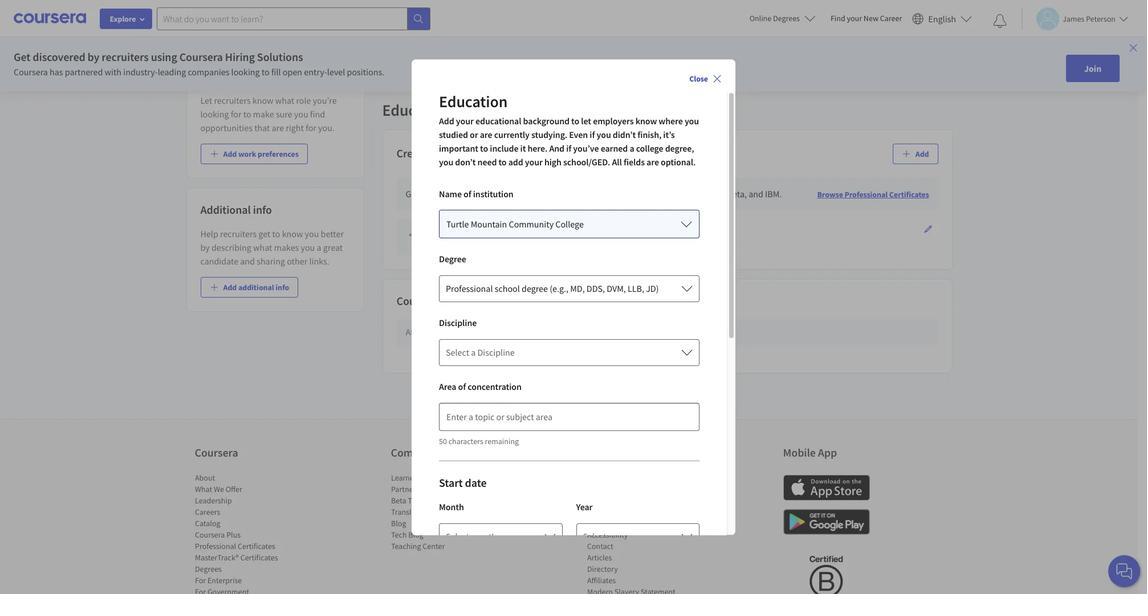 Task type: locate. For each thing, give the bounding box(es) containing it.
0 vertical spatial with
[[105, 66, 122, 78]]

work up instead.
[[460, 34, 479, 45]]

catalog link
[[195, 519, 220, 529]]

recruiters up describing
[[220, 228, 257, 240]]

turtle mountain community college
[[447, 219, 584, 230], [447, 220, 592, 231]]

industry- right from
[[572, 188, 606, 199]]

what we offer link
[[195, 484, 242, 495]]

0 horizontal spatial leading
[[158, 66, 186, 78]]

0 horizontal spatial info
[[253, 202, 272, 217]]

teaching center link
[[391, 541, 445, 552]]

1 vertical spatial degree
[[522, 283, 548, 294]]

a up fields
[[630, 143, 635, 154]]

school inside "popup button"
[[495, 283, 520, 294]]

with left role-
[[459, 188, 476, 199]]

professional up mastertrack®
[[195, 541, 236, 552]]

2 vertical spatial a
[[471, 347, 476, 358]]

experience down past
[[406, 48, 447, 59]]

looking down the hiring
[[231, 66, 260, 78]]

help up describing
[[200, 228, 218, 240]]

1 vertical spatial if
[[566, 143, 572, 154]]

1 horizontal spatial looking
[[231, 66, 260, 78]]

1 horizontal spatial list
[[391, 472, 488, 552]]

add inside add your past work experience here. if you're just starting out, you can add internships or volunteer experience instead.
[[673, 34, 688, 45]]

1 horizontal spatial what
[[275, 95, 294, 106]]

add
[[406, 34, 421, 45], [439, 115, 454, 127], [916, 149, 929, 159], [223, 149, 237, 159], [223, 282, 237, 293]]

teaching
[[391, 541, 421, 552]]

finish,
[[638, 129, 662, 140]]

let
[[581, 115, 591, 127]]

add your past work experience here. if you're just starting out, you can add internships or volunteer experience instead.
[[406, 34, 781, 59]]

2 horizontal spatial a
[[630, 143, 635, 154]]

or left volunteer
[[735, 34, 743, 45]]

update profile visibility
[[229, 37, 322, 48]]

list containing terms
[[587, 472, 684, 594]]

month
[[439, 501, 464, 513]]

education up the "educational"
[[439, 91, 508, 112]]

list containing about
[[195, 472, 292, 594]]

recruiters for help
[[220, 228, 257, 240]]

0 vertical spatial get
[[14, 50, 30, 64]]

know
[[253, 95, 274, 106], [636, 115, 657, 127], [282, 228, 303, 240]]

1 vertical spatial certificates
[[238, 541, 275, 552]]

you
[[642, 34, 656, 45], [294, 108, 308, 120], [685, 115, 699, 127], [597, 129, 611, 140], [439, 156, 454, 168], [305, 228, 319, 240], [301, 242, 315, 253], [425, 326, 440, 338]]

careers link
[[195, 507, 220, 518]]

if right and
[[566, 143, 572, 154]]

and down describing
[[240, 256, 255, 267]]

1 vertical spatial of
[[458, 381, 466, 392]]

0 vertical spatial leading
[[158, 66, 186, 78]]

coursera inside about what we offer leadership careers catalog coursera plus professional certificates mastertrack® certificates degrees for enterprise
[[195, 530, 225, 540]]

area
[[439, 381, 457, 392]]

get
[[259, 228, 271, 240]]

partnered
[[65, 66, 103, 78]]

let recruiters know what role you're looking for to make sure you find opportunities that are right for you.
[[200, 95, 337, 133]]

1 vertical spatial looking
[[200, 108, 229, 120]]

for up opportunities on the left
[[231, 108, 242, 120]]

chat with us image
[[1116, 562, 1134, 581]]

1 horizontal spatial leading
[[606, 188, 635, 199]]

1 vertical spatial know
[[636, 115, 657, 127]]

learning up 'select a discipline'
[[461, 326, 492, 338]]

learning for start
[[461, 326, 492, 338]]

and inside help recruiters get to know you better by describing what makes you a great candidate and sharing other links.
[[240, 256, 255, 267]]

1 vertical spatial a
[[317, 242, 321, 253]]

you're up find
[[313, 95, 337, 106]]

are down sure on the top left of page
[[272, 122, 284, 133]]

you've
[[573, 143, 599, 154]]

show notifications image
[[994, 14, 1007, 28]]

learning for first
[[492, 294, 532, 308]]

2 list from the left
[[391, 472, 488, 552]]

what up sure on the top left of page
[[275, 95, 294, 106]]

1 horizontal spatial by
[[200, 242, 210, 253]]

0 vertical spatial you're
[[552, 34, 576, 45]]

preferences
[[258, 149, 299, 159]]

1 vertical spatial or
[[470, 129, 478, 140]]

find
[[831, 13, 846, 23]]

and
[[749, 188, 764, 199], [240, 256, 255, 267]]

1 horizontal spatial blog
[[408, 530, 423, 540]]

school right first
[[495, 283, 520, 294]]

0 vertical spatial info
[[253, 202, 272, 217]]

0 horizontal spatial experience
[[406, 48, 447, 59]]

turtle mountain community college inside button
[[447, 219, 584, 230]]

1 turtle mountain community college from the top
[[447, 219, 584, 230]]

ready
[[436, 188, 457, 199]]

select a discipline button
[[439, 339, 700, 366]]

0 vertical spatial work
[[460, 34, 479, 45]]

mobile app
[[783, 446, 837, 460]]

fill
[[271, 66, 281, 78]]

1 horizontal spatial with
[[459, 188, 476, 199]]

after
[[406, 326, 424, 338]]

professional up degree
[[447, 238, 494, 250]]

help link
[[587, 519, 603, 529]]

mountain inside button
[[471, 219, 507, 230]]

Area of concentration text field
[[439, 403, 700, 431]]

get inside get discovered by recruiters using coursera hiring solutions coursera has partnered with industry-leading companies looking to fill open entry-level positions.
[[14, 50, 30, 64]]

blog up tech
[[391, 519, 406, 529]]

0 vertical spatial of
[[464, 188, 471, 200]]

know inside education add your educational background to let employers know where you studied or are currently studying. even if you didn't finish, it's important to include it here. and if you've earned a college degree, you don't need to add your high school/ged. all fields are optional.
[[636, 115, 657, 127]]

here. right appear
[[713, 326, 733, 338]]

1 horizontal spatial get
[[406, 188, 419, 199]]

recruiters inside help recruiters get to know you better by describing what makes you a great candidate and sharing other links.
[[220, 228, 257, 240]]

1 horizontal spatial you're
[[552, 34, 576, 45]]

add inside the add additional info button
[[223, 282, 237, 293]]

with
[[105, 66, 122, 78], [459, 188, 476, 199]]

0 vertical spatial by
[[88, 50, 99, 64]]

looking down the let
[[200, 108, 229, 120]]

you're inside add your past work experience here. if you're just starting out, you can add internships or volunteer experience instead.
[[552, 34, 576, 45]]

to left the make
[[243, 108, 251, 120]]

get left "job-"
[[406, 188, 419, 199]]

companies
[[188, 66, 229, 78], [636, 188, 678, 199]]

what down get
[[253, 242, 272, 253]]

first
[[471, 294, 490, 308]]

select for select year
[[583, 531, 607, 542]]

if
[[590, 129, 595, 140], [566, 143, 572, 154]]

of right name
[[464, 188, 471, 200]]

degree up professional school degree (e.g., md, dds, dvm, llb, jd)
[[523, 238, 549, 250]]

help down privacy
[[587, 519, 603, 529]]

1 horizontal spatial or
[[735, 34, 743, 45]]

leadership link
[[195, 496, 232, 506]]

2 vertical spatial know
[[282, 228, 303, 240]]

2 horizontal spatial know
[[636, 115, 657, 127]]

blog up teaching center link
[[408, 530, 423, 540]]

select a discipline
[[446, 347, 515, 358]]

0 horizontal spatial get
[[14, 50, 30, 64]]

1 vertical spatial discipline
[[478, 347, 515, 358]]

start
[[439, 476, 463, 490]]

0 horizontal spatial and
[[240, 256, 255, 267]]

list
[[195, 472, 292, 594], [391, 472, 488, 552], [587, 472, 684, 594]]

1 horizontal spatial a
[[471, 347, 476, 358]]

additional
[[200, 202, 251, 217]]

you down role
[[294, 108, 308, 120]]

a up the links.
[[317, 242, 321, 253]]

0 horizontal spatial with
[[105, 66, 122, 78]]

coursera left has
[[14, 66, 48, 78]]

1 horizontal spatial discipline
[[478, 347, 515, 358]]

a up area of concentration
[[471, 347, 476, 358]]

1 horizontal spatial companies
[[636, 188, 678, 199]]

leading
[[158, 66, 186, 78], [606, 188, 635, 199]]

to inside let recruiters know what role you're looking for to make sure you find opportunities that are right for you.
[[243, 108, 251, 120]]

1 vertical spatial here.
[[528, 143, 548, 154]]

0 vertical spatial or
[[735, 34, 743, 45]]

school for professional school degree (e.g., md, dds, dvm, llb, jd)
[[495, 283, 520, 294]]

you down employers
[[597, 129, 611, 140]]

md,
[[570, 283, 585, 294]]

job-
[[421, 188, 436, 199]]

level
[[327, 66, 345, 78]]

add right can
[[673, 34, 688, 45]]

experience left "if"
[[481, 34, 522, 45]]

degree left (e.g.,
[[522, 283, 548, 294]]

0 vertical spatial blog
[[391, 519, 406, 529]]

recruiters right the let
[[214, 95, 251, 106]]

0 vertical spatial companies
[[188, 66, 229, 78]]

turtle
[[447, 219, 469, 230], [447, 220, 471, 231]]

companies inside get discovered by recruiters using coursera hiring solutions coursera has partnered with industry-leading companies looking to fill open entry-level positions.
[[188, 66, 229, 78]]

0 vertical spatial learning
[[492, 294, 532, 308]]

you inside let recruiters know what role you're looking for to make sure you find opportunities that are right for you.
[[294, 108, 308, 120]]

studied
[[439, 129, 468, 140]]

0 horizontal spatial learning
[[461, 326, 492, 338]]

list item
[[195, 587, 292, 594], [587, 587, 684, 594]]

0 vertical spatial recruiters
[[102, 50, 149, 64]]

you left better
[[305, 228, 319, 240]]

has
[[50, 66, 63, 78]]

characters
[[449, 436, 483, 447]]

by up 'partnered' on the top left of the page
[[88, 50, 99, 64]]

of for concentration
[[458, 381, 466, 392]]

1 horizontal spatial are
[[480, 129, 492, 140]]

looking inside let recruiters know what role you're looking for to make sure you find opportunities that are right for you.
[[200, 108, 229, 120]]

partners
[[391, 484, 419, 495]]

role-
[[478, 188, 496, 199]]

1 vertical spatial you're
[[313, 95, 337, 106]]

contact
[[587, 541, 613, 552]]

to left let
[[571, 115, 580, 127]]

certificates up 'mastertrack® certificates' link
[[238, 541, 275, 552]]

educational
[[476, 115, 522, 127]]

by inside help recruiters get to know you better by describing what makes you a great candidate and sharing other links.
[[200, 242, 210, 253]]

select for select a discipline
[[446, 347, 469, 358]]

0 vertical spatial for
[[231, 108, 242, 120]]

3 list from the left
[[587, 472, 684, 594]]

by up candidate
[[200, 242, 210, 253]]

add down it
[[509, 156, 523, 168]]

0 horizontal spatial companies
[[188, 66, 229, 78]]

and left the ibm. on the right of page
[[749, 188, 764, 199]]

recruiters left using
[[102, 50, 149, 64]]

to right get
[[272, 228, 280, 240]]

professional down degree
[[446, 283, 493, 294]]

2 turtle mountain community college from the top
[[447, 220, 592, 231]]

new
[[864, 13, 879, 23]]

1 vertical spatial and
[[240, 256, 255, 267]]

links.
[[309, 256, 330, 267]]

you left can
[[642, 34, 656, 45]]

terms link
[[587, 496, 608, 506]]

coursera image
[[14, 9, 86, 28]]

even
[[569, 129, 588, 140]]

your
[[847, 13, 862, 23], [423, 34, 440, 45], [456, 115, 474, 127], [525, 156, 543, 168], [615, 326, 633, 338]]

school/ged.
[[563, 156, 610, 168]]

0 vertical spatial a
[[630, 143, 635, 154]]

info right additional
[[276, 282, 289, 293]]

credentials
[[397, 146, 452, 160]]

leadership
[[195, 496, 232, 506]]

get discovered by recruiters using coursera hiring solutions coursera has partnered with industry-leading companies looking to fill open entry-level positions.
[[14, 50, 385, 78]]

discipline down skills-
[[439, 317, 477, 329]]

recruiters inside get discovered by recruiters using coursera hiring solutions coursera has partnered with industry-leading companies looking to fill open entry-level positions.
[[102, 50, 149, 64]]

companies up the let
[[188, 66, 229, 78]]

recruiters inside let recruiters know what role you're looking for to make sure you find opportunities that are right for you.
[[214, 95, 251, 106]]

college
[[556, 219, 584, 230], [562, 220, 592, 231]]

0 horizontal spatial or
[[470, 129, 478, 140]]

companies left like
[[636, 188, 678, 199]]

list containing learners
[[391, 472, 488, 552]]

llb,
[[628, 283, 644, 294]]

for
[[195, 576, 206, 586]]

school for professional school degree
[[496, 238, 521, 250]]

0 horizontal spatial are
[[272, 122, 284, 133]]

coursera down catalog
[[195, 530, 225, 540]]

learning
[[492, 294, 532, 308], [461, 326, 492, 338]]

0 vertical spatial here.
[[524, 34, 544, 45]]

coursera plus link
[[195, 530, 240, 540]]

here. left "if"
[[524, 34, 544, 45]]

1 list item from the left
[[195, 587, 292, 594]]

leading down all
[[606, 188, 635, 199]]

add inside add your past work experience here. if you're just starting out, you can add internships or volunteer experience instead.
[[406, 34, 421, 45]]

discipline down on
[[478, 347, 515, 358]]

degree inside professional school degree (e.g., md, dds, dvm, llb, jd) "popup button"
[[522, 283, 548, 294]]

let
[[200, 95, 212, 106]]

0 horizontal spatial a
[[317, 242, 321, 253]]

you're right "if"
[[552, 34, 576, 45]]

1 horizontal spatial industry-
[[572, 188, 606, 199]]

info up get
[[253, 202, 272, 217]]

your inside add your past work experience here. if you're just starting out, you can add internships or volunteer experience instead.
[[423, 34, 440, 45]]

education up the credentials on the left top of the page
[[382, 100, 451, 120]]

1 vertical spatial add
[[509, 156, 523, 168]]

about what we offer leadership careers catalog coursera plus professional certificates mastertrack® certificates degrees for enterprise
[[195, 473, 278, 586]]

translators link
[[391, 507, 428, 518]]

or right 'studied'
[[470, 129, 478, 140]]

to left fill
[[262, 66, 270, 78]]

0 horizontal spatial by
[[88, 50, 99, 64]]

0 vertical spatial certificates
[[890, 189, 929, 199]]

your left past
[[423, 34, 440, 45]]

1 vertical spatial recruiters
[[214, 95, 251, 106]]

are down the "educational"
[[480, 129, 492, 140]]

directory
[[587, 564, 618, 575]]

it's
[[663, 129, 675, 140]]

your right find
[[847, 13, 862, 23]]

to
[[262, 66, 270, 78], [243, 108, 251, 120], [571, 115, 580, 127], [480, 143, 488, 154], [499, 156, 507, 168], [272, 228, 280, 240]]

1 vertical spatial what
[[253, 242, 272, 253]]

info
[[253, 202, 272, 217], [276, 282, 289, 293]]

1 horizontal spatial work
[[460, 34, 479, 45]]

1 horizontal spatial help
[[587, 519, 603, 529]]

or inside education add your educational background to let employers know where you studied or are currently studying. even if you didn't finish, it's important to include it here. and if you've earned a college degree, you don't need to add your high school/ged. all fields are optional.
[[470, 129, 478, 140]]

add for add your past work experience here. if you're just starting out, you can add internships or volunteer experience instead.
[[406, 34, 421, 45]]

industry- down using
[[123, 66, 158, 78]]

0 horizontal spatial list
[[195, 472, 292, 594]]

here. right it
[[528, 143, 548, 154]]

0 horizontal spatial know
[[253, 95, 274, 106]]

with right 'partnered' on the top left of the page
[[105, 66, 122, 78]]

here. inside add your past work experience here. if you're just starting out, you can add internships or volunteer experience instead.
[[524, 34, 544, 45]]

add inside the add work preferences button
[[223, 149, 237, 159]]

to up need
[[480, 143, 488, 154]]

information
[[544, 326, 589, 338]]

list item down the affiliates
[[587, 587, 684, 594]]

from
[[552, 188, 570, 199]]

a
[[630, 143, 635, 154], [317, 242, 321, 253], [471, 347, 476, 358]]

are down college
[[647, 156, 659, 168]]

leading down using
[[158, 66, 186, 78]]

1 horizontal spatial info
[[276, 282, 289, 293]]

a inside the select a discipline popup button
[[471, 347, 476, 358]]

0 horizontal spatial what
[[253, 242, 272, 253]]

recruiters for let
[[214, 95, 251, 106]]

1 vertical spatial help
[[587, 519, 603, 529]]

1 horizontal spatial learning
[[492, 294, 532, 308]]

of for institution
[[464, 188, 471, 200]]

know up the finish,
[[636, 115, 657, 127]]

info inside the add additional info button
[[276, 282, 289, 293]]

a inside help recruiters get to know you better by describing what makes you a great candidate and sharing other links.
[[317, 242, 321, 253]]

list item down enterprise
[[195, 587, 292, 594]]

add inside education add your educational background to let employers know where you studied or are currently studying. even if you didn't finish, it's important to include it here. and if you've earned a college degree, you don't need to add your high school/ged. all fields are optional.
[[439, 115, 454, 127]]

0 horizontal spatial help
[[200, 228, 218, 240]]

1 horizontal spatial for
[[306, 122, 316, 133]]

studying.
[[532, 129, 568, 140]]

of
[[464, 188, 471, 200], [458, 381, 466, 392]]

0 vertical spatial degree
[[523, 238, 549, 250]]

1 vertical spatial learning
[[461, 326, 492, 338]]

for down find
[[306, 122, 316, 133]]

tech
[[391, 530, 407, 540]]

get for job-
[[406, 188, 419, 199]]

0 vertical spatial looking
[[231, 66, 260, 78]]

school down "based"
[[496, 238, 521, 250]]

app
[[818, 446, 837, 460]]

area of concentration
[[439, 381, 522, 392]]

enterprise
[[207, 576, 242, 586]]

industry- inside get discovered by recruiters using coursera hiring solutions coursera has partnered with industry-leading companies looking to fill open entry-level positions.
[[123, 66, 158, 78]]

learning right first
[[492, 294, 532, 308]]

1 vertical spatial school
[[495, 283, 520, 294]]

get job-ready with role-based training from industry-leading companies like google, meta, and ibm.
[[406, 188, 782, 199]]

0 vertical spatial help
[[200, 228, 218, 240]]

certificates down professional certificates link
[[240, 553, 278, 563]]

you left start
[[425, 326, 440, 338]]

0 vertical spatial add
[[673, 34, 688, 45]]

get left discovered
[[14, 50, 30, 64]]

what inside help recruiters get to know you better by describing what makes you a great candidate and sharing other links.
[[253, 242, 272, 253]]

by
[[88, 50, 99, 64], [200, 242, 210, 253]]

work down that at top left
[[238, 149, 256, 159]]

0 vertical spatial and
[[749, 188, 764, 199]]

0 horizontal spatial add
[[509, 156, 523, 168]]

1 turtle from the top
[[447, 219, 469, 230]]

translators
[[391, 507, 428, 518]]

learners link
[[391, 473, 420, 483]]

sure
[[276, 108, 292, 120]]

add for add additional info
[[223, 282, 237, 293]]

1 vertical spatial with
[[459, 188, 476, 199]]

of right area
[[458, 381, 466, 392]]

know up the make
[[253, 95, 274, 106]]

0 horizontal spatial for
[[231, 108, 242, 120]]

0 vertical spatial school
[[496, 238, 521, 250]]

know up the makes
[[282, 228, 303, 240]]

1 horizontal spatial if
[[590, 129, 595, 140]]

if right even
[[590, 129, 595, 140]]

1 vertical spatial info
[[276, 282, 289, 293]]

certificates up edit details for professional school degree  in majorname at turtle mountain community college. icon on the top right of page
[[890, 189, 929, 199]]

contact link
[[587, 541, 613, 552]]

None search field
[[157, 7, 431, 30]]

1 vertical spatial by
[[200, 242, 210, 253]]

education dialog
[[412, 59, 736, 594]]

1 vertical spatial work
[[238, 149, 256, 159]]

you're inside let recruiters know what role you're looking for to make sure you find opportunities that are right for you.
[[313, 95, 337, 106]]

coursera skills-first learning
[[397, 294, 532, 308]]

education inside education add your educational background to let employers know where you studied or are currently studying. even if you didn't finish, it's important to include it here. and if you've earned a college degree, you don't need to add your high school/ged. all fields are optional.
[[439, 91, 508, 112]]

1 horizontal spatial add
[[673, 34, 688, 45]]

1 list from the left
[[195, 472, 292, 594]]

know inside let recruiters know what role you're looking for to make sure you find opportunities that are right for you.
[[253, 95, 274, 106]]



Task type: describe. For each thing, give the bounding box(es) containing it.
here. inside education add your educational background to let employers know where you studied or are currently studying. even if you didn't finish, it's important to include it here. and if you've earned a college degree, you don't need to add your high school/ged. all fields are optional.
[[528, 143, 548, 154]]

0 horizontal spatial blog
[[391, 519, 406, 529]]

help inside terms privacy help accessibility contact articles directory affiliates
[[587, 519, 603, 529]]

1 vertical spatial companies
[[636, 188, 678, 199]]

by inside get discovered by recruiters using coursera hiring solutions coursera has partnered with industry-leading companies looking to fill open entry-level positions.
[[88, 50, 99, 64]]

work inside button
[[238, 149, 256, 159]]

terms
[[587, 496, 608, 506]]

degree for professional school degree
[[523, 238, 549, 250]]

based
[[496, 188, 519, 199]]

add inside add button
[[916, 149, 929, 159]]

to inside help recruiters get to know you better by describing what makes you a great candidate and sharing other links.
[[272, 228, 280, 240]]

optional.
[[661, 156, 696, 168]]

2 horizontal spatial are
[[647, 156, 659, 168]]

coursera up about
[[195, 446, 238, 460]]

that
[[254, 122, 270, 133]]

entry-
[[304, 66, 327, 78]]

are inside let recruiters know what role you're looking for to make sure you find opportunities that are right for you.
[[272, 122, 284, 133]]

high
[[545, 156, 562, 168]]

like
[[680, 188, 693, 199]]

turtle inside button
[[447, 219, 469, 230]]

your up 'studied'
[[456, 115, 474, 127]]

select month button
[[439, 523, 563, 550]]

name of institution
[[439, 188, 514, 200]]

professional certificates link
[[195, 541, 275, 552]]

education for education add your educational background to let employers know where you studied or are currently studying. even if you didn't finish, it's important to include it here. and if you've earned a college degree, you don't need to add your high school/ged. all fields are optional.
[[439, 91, 508, 112]]

add for add work preferences
[[223, 149, 237, 159]]

google,
[[695, 188, 724, 199]]

list for community
[[391, 472, 488, 552]]

dds,
[[587, 283, 605, 294]]

describing
[[212, 242, 251, 253]]

about link
[[195, 473, 215, 483]]

solutions
[[257, 50, 303, 64]]

tech blog link
[[391, 530, 423, 540]]

select year button
[[576, 523, 700, 550]]

volunteer
[[745, 34, 781, 45]]

you inside add your past work experience here. if you're just starting out, you can add internships or volunteer experience instead.
[[642, 34, 656, 45]]

directory link
[[587, 564, 618, 575]]

professional school degree (e.g., md, dds, dvm, llb, jd) button
[[439, 275, 700, 302]]

after you start learning on coursera, information about your progress will appear here.
[[406, 326, 733, 338]]

professional inside "popup button"
[[446, 283, 493, 294]]

community inside button
[[509, 219, 554, 230]]

a inside education add your educational background to let employers know where you studied or are currently studying. even if you didn't finish, it's important to include it here. and if you've earned a college degree, you don't need to add your high school/ged. all fields are optional.
[[630, 143, 635, 154]]

0 vertical spatial discipline
[[439, 317, 477, 329]]

affiliates link
[[587, 576, 616, 586]]

offer
[[225, 484, 242, 495]]

2 list item from the left
[[587, 587, 684, 594]]

professional school degree
[[447, 238, 549, 250]]

add button
[[893, 144, 938, 164]]

plus
[[226, 530, 240, 540]]

50 characters remaining
[[439, 436, 519, 447]]

1 vertical spatial leading
[[606, 188, 635, 199]]

articles
[[587, 553, 612, 563]]

career
[[880, 13, 902, 23]]

close
[[690, 74, 708, 84]]

right
[[286, 122, 304, 133]]

beta testers link
[[391, 496, 431, 506]]

accessibility
[[587, 530, 628, 540]]

background
[[523, 115, 570, 127]]

add work preferences button
[[200, 144, 308, 164]]

mastertrack® certificates link
[[195, 553, 278, 563]]

other
[[287, 256, 308, 267]]

coursera right using
[[179, 50, 223, 64]]

date
[[465, 476, 487, 490]]

1 vertical spatial experience
[[406, 48, 447, 59]]

edit details for professional school degree  in majorname at turtle mountain community college. image
[[924, 225, 933, 234]]

currently
[[494, 129, 530, 140]]

find your new career
[[831, 13, 902, 23]]

testers
[[408, 496, 431, 506]]

progress
[[634, 326, 667, 338]]

1 horizontal spatial experience
[[481, 34, 522, 45]]

0 horizontal spatial if
[[566, 143, 572, 154]]

employers
[[593, 115, 634, 127]]

1 vertical spatial blog
[[408, 530, 423, 540]]

fields
[[624, 156, 645, 168]]

sharing
[[257, 256, 285, 267]]

privacy link
[[587, 507, 611, 518]]

add inside education add your educational background to let employers know where you studied or are currently studying. even if you didn't finish, it's important to include it here. and if you've earned a college degree, you don't need to add your high school/ged. all fields are optional.
[[509, 156, 523, 168]]

visibility
[[287, 37, 322, 48]]

or inside add your past work experience here. if you're just starting out, you can add internships or volunteer experience instead.
[[735, 34, 743, 45]]

1 horizontal spatial and
[[749, 188, 764, 199]]

candidate
[[200, 256, 238, 267]]

degrees
[[195, 564, 222, 575]]

it
[[520, 143, 526, 154]]

leading inside get discovered by recruiters using coursera hiring solutions coursera has partnered with industry-leading companies looking to fill open entry-level positions.
[[158, 66, 186, 78]]

browse professional certificates link
[[818, 189, 929, 199]]

download on the app store image
[[783, 475, 870, 501]]

you up other
[[301, 242, 315, 253]]

coursera up after
[[397, 294, 440, 308]]

just
[[578, 34, 592, 45]]

you.
[[318, 122, 335, 133]]

month
[[471, 531, 497, 542]]

college
[[636, 143, 664, 154]]

great
[[323, 242, 343, 253]]

beta
[[391, 496, 406, 506]]

logo of certified b corporation image
[[803, 549, 850, 594]]

open
[[283, 66, 302, 78]]

know inside help recruiters get to know you better by describing what makes you a great candidate and sharing other links.
[[282, 228, 303, 240]]

start date
[[439, 476, 487, 490]]

list for coursera
[[195, 472, 292, 594]]

what
[[195, 484, 212, 495]]

select for select month
[[446, 531, 469, 542]]

1 vertical spatial for
[[306, 122, 316, 133]]

professional inside about what we offer leadership careers catalog coursera plus professional certificates mastertrack® certificates degrees for enterprise
[[195, 541, 236, 552]]

work inside add your past work experience here. if you're just starting out, you can add internships or volunteer experience instead.
[[460, 34, 479, 45]]

degree for professional school degree (e.g., md, dds, dvm, llb, jd)
[[522, 283, 548, 294]]

where
[[659, 115, 683, 127]]

you down important at the top left of page
[[439, 156, 454, 168]]

2 vertical spatial here.
[[713, 326, 733, 338]]

english
[[929, 13, 956, 24]]

partners link
[[391, 484, 419, 495]]

looking inside get discovered by recruiters using coursera hiring solutions coursera has partnered with industry-leading companies looking to fill open entry-level positions.
[[231, 66, 260, 78]]

make
[[253, 108, 274, 120]]

about
[[195, 473, 215, 483]]

get for discovered
[[14, 50, 30, 64]]

college inside button
[[556, 219, 584, 230]]

mastertrack®
[[195, 553, 239, 563]]

(e.g.,
[[550, 283, 569, 294]]

center
[[423, 541, 445, 552]]

0 vertical spatial if
[[590, 129, 595, 140]]

help recruiters get to know you better by describing what makes you a great candidate and sharing other links.
[[200, 228, 344, 267]]

update profile visibility button
[[219, 29, 331, 56]]

add additional info
[[223, 282, 289, 293]]

get it on google play image
[[783, 510, 870, 535]]

select year
[[583, 531, 625, 542]]

discipline inside popup button
[[478, 347, 515, 358]]

education for education
[[382, 100, 451, 120]]

positions.
[[347, 66, 385, 78]]

Turtle Mountain Community College button
[[439, 210, 700, 239]]

role
[[296, 95, 311, 106]]

your down it
[[525, 156, 543, 168]]

your right about in the right bottom of the page
[[615, 326, 633, 338]]

year
[[608, 531, 625, 542]]

you right where
[[685, 115, 699, 127]]

education add your educational background to let employers know where you studied or are currently studying. even if you didn't finish, it's important to include it here. and if you've earned a college degree, you don't need to add your high school/ged. all fields are optional.
[[439, 91, 699, 168]]

with inside get discovered by recruiters using coursera hiring solutions coursera has partnered with industry-leading companies looking to fill open entry-level positions.
[[105, 66, 122, 78]]

2 vertical spatial certificates
[[240, 553, 278, 563]]

select month
[[446, 531, 497, 542]]

help inside help recruiters get to know you better by describing what makes you a great candidate and sharing other links.
[[200, 228, 218, 240]]

professional right browse
[[845, 189, 888, 199]]

start
[[441, 326, 459, 338]]

2 turtle from the top
[[447, 220, 471, 231]]

careers
[[195, 507, 220, 518]]

what inside let recruiters know what role you're looking for to make sure you find opportunities that are right for you.
[[275, 95, 294, 106]]

year
[[576, 501, 593, 513]]

1 vertical spatial industry-
[[572, 188, 606, 199]]

degrees link
[[195, 564, 222, 575]]

to down the 'include' in the top of the page
[[499, 156, 507, 168]]

to inside get discovered by recruiters using coursera hiring solutions coursera has partnered with industry-leading companies looking to fill open entry-level positions.
[[262, 66, 270, 78]]



Task type: vqa. For each thing, say whether or not it's contained in the screenshot.
the top 'you're'
yes



